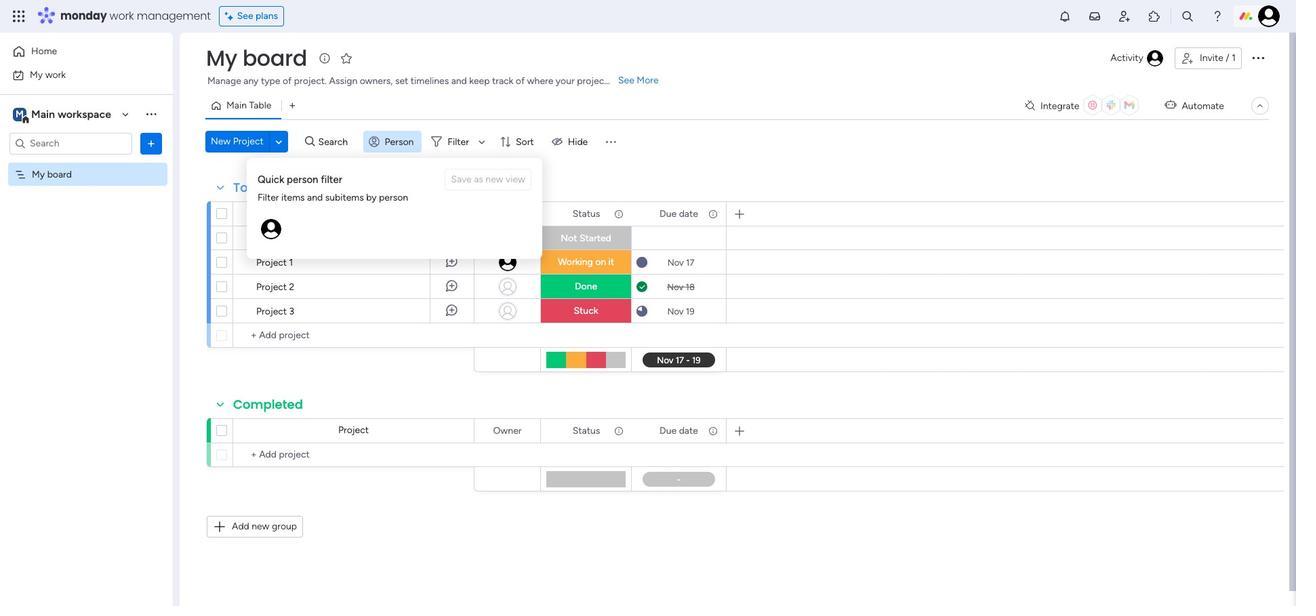 Task type: vqa. For each thing, say whether or not it's contained in the screenshot.
the topmost week
no



Task type: locate. For each thing, give the bounding box(es) containing it.
management
[[137, 8, 211, 24]]

Search field
[[315, 132, 356, 151]]

2 due date from the top
[[660, 425, 699, 436]]

by
[[366, 192, 377, 203]]

work down home
[[45, 69, 66, 80]]

Due date field
[[657, 207, 702, 221], [657, 424, 702, 438]]

nov left 17
[[668, 257, 684, 268]]

1 vertical spatial due date field
[[657, 424, 702, 438]]

my board inside list box
[[32, 169, 72, 180]]

1 right /
[[1232, 52, 1236, 64]]

19
[[686, 306, 695, 316]]

+ Add project text field
[[240, 328, 468, 344], [240, 447, 468, 463]]

notifications image
[[1059, 9, 1072, 23]]

add
[[232, 521, 249, 532]]

track
[[492, 75, 514, 87]]

my board up any
[[206, 43, 307, 73]]

filter items and subitems by person
[[258, 192, 408, 203]]

new
[[211, 136, 231, 147], [256, 233, 276, 244]]

it
[[609, 256, 615, 268]]

done
[[575, 281, 598, 292]]

0 horizontal spatial new
[[211, 136, 231, 147]]

filter inside popup button
[[448, 136, 469, 148]]

owners,
[[360, 75, 393, 87]]

see inside 'button'
[[237, 10, 253, 22]]

on
[[596, 256, 606, 268]]

1 vertical spatial filter
[[258, 192, 279, 203]]

due date
[[660, 208, 699, 219], [660, 425, 699, 436]]

person right by
[[379, 192, 408, 203]]

my board list box
[[0, 160, 173, 369]]

1 vertical spatial nov
[[667, 282, 684, 292]]

main workspace
[[31, 108, 111, 120]]

your
[[556, 75, 575, 87]]

1
[[1232, 52, 1236, 64], [289, 257, 293, 269]]

/
[[1226, 52, 1230, 64]]

1 due date from the top
[[660, 208, 699, 219]]

0 horizontal spatial main
[[31, 108, 55, 120]]

1 vertical spatial see
[[619, 75, 635, 86]]

new down main table button
[[211, 136, 231, 147]]

board
[[243, 43, 307, 73], [47, 169, 72, 180]]

monday
[[60, 8, 107, 24]]

0 vertical spatial see
[[237, 10, 253, 22]]

0 horizontal spatial see
[[237, 10, 253, 22]]

owner
[[493, 425, 522, 436]]

option
[[0, 162, 173, 165]]

and right items
[[307, 192, 323, 203]]

dapulse integrations image
[[1025, 101, 1036, 111]]

search everything image
[[1181, 9, 1195, 23]]

0 horizontal spatial 1
[[289, 257, 293, 269]]

main left table
[[227, 100, 247, 111]]

0 vertical spatial status
[[573, 208, 600, 219]]

1 status field from the top
[[570, 207, 604, 221]]

0 vertical spatial status field
[[570, 207, 604, 221]]

2 nov from the top
[[667, 282, 684, 292]]

0 vertical spatial person
[[287, 173, 318, 186]]

0 vertical spatial + add project text field
[[240, 328, 468, 344]]

0 horizontal spatial of
[[283, 75, 292, 87]]

0 vertical spatial filter
[[448, 136, 469, 148]]

my
[[206, 43, 237, 73], [30, 69, 43, 80], [32, 169, 45, 180]]

1 vertical spatial 1
[[289, 257, 293, 269]]

0 vertical spatial board
[[243, 43, 307, 73]]

keep
[[469, 75, 490, 87]]

new up project 1
[[256, 233, 276, 244]]

0 horizontal spatial person
[[287, 173, 318, 186]]

of right track
[[516, 75, 525, 87]]

board up type in the top left of the page
[[243, 43, 307, 73]]

options image
[[144, 137, 158, 150]]

my down search in workspace field
[[32, 169, 45, 180]]

0 vertical spatial my board
[[206, 43, 307, 73]]

main for main workspace
[[31, 108, 55, 120]]

add to favorites image
[[340, 51, 353, 65]]

0 vertical spatial new
[[211, 136, 231, 147]]

add new group button
[[207, 516, 303, 538]]

and
[[451, 75, 467, 87], [307, 192, 323, 203]]

my down home
[[30, 69, 43, 80]]

status for completed
[[573, 425, 600, 436]]

2 status from the top
[[573, 425, 600, 436]]

filter down quick
[[258, 192, 279, 203]]

collapse board header image
[[1255, 100, 1266, 111]]

1 horizontal spatial 1
[[1232, 52, 1236, 64]]

main table
[[227, 100, 272, 111]]

1 horizontal spatial new
[[256, 233, 276, 244]]

project for project
[[338, 425, 369, 436]]

activity
[[1111, 52, 1144, 64]]

1 horizontal spatial see
[[619, 75, 635, 86]]

work inside button
[[45, 69, 66, 80]]

1 vertical spatial + add project text field
[[240, 447, 468, 463]]

nov left 19
[[668, 306, 684, 316]]

Status field
[[570, 207, 604, 221], [570, 424, 604, 438]]

work
[[110, 8, 134, 24], [45, 69, 66, 80]]

my board
[[206, 43, 307, 73], [32, 169, 72, 180]]

status for to-do
[[573, 208, 600, 219]]

2
[[289, 281, 295, 293]]

workspace selection element
[[13, 106, 113, 124]]

1 up the "2"
[[289, 257, 293, 269]]

new project
[[211, 136, 264, 147], [256, 233, 309, 244]]

column information image
[[708, 209, 719, 219]]

and left keep
[[451, 75, 467, 87]]

main for main table
[[227, 100, 247, 111]]

project
[[577, 75, 608, 87]]

my board down search in workspace field
[[32, 169, 72, 180]]

work for my
[[45, 69, 66, 80]]

nov left 18
[[667, 282, 684, 292]]

project 3
[[256, 306, 295, 317]]

add new group
[[232, 521, 297, 532]]

2 vertical spatial nov
[[668, 306, 684, 316]]

date
[[679, 208, 699, 219], [679, 425, 699, 436]]

Owner field
[[490, 424, 525, 438]]

filter
[[448, 136, 469, 148], [258, 192, 279, 203]]

1 vertical spatial new
[[256, 233, 276, 244]]

0 horizontal spatial work
[[45, 69, 66, 80]]

1 vertical spatial work
[[45, 69, 66, 80]]

person
[[385, 136, 414, 148]]

2 + add project text field from the top
[[240, 447, 468, 463]]

inbox image
[[1089, 9, 1102, 23]]

v2 done deadline image
[[637, 280, 648, 293]]

2 due from the top
[[660, 425, 677, 436]]

0 vertical spatial due date
[[660, 208, 699, 219]]

2 status field from the top
[[570, 424, 604, 438]]

workspace image
[[13, 107, 26, 122]]

project for project 3
[[256, 306, 287, 317]]

1 horizontal spatial filter
[[448, 136, 469, 148]]

project for project 2
[[256, 281, 287, 293]]

1 horizontal spatial of
[[516, 75, 525, 87]]

add view image
[[290, 101, 295, 111]]

17
[[686, 257, 695, 268]]

1 vertical spatial and
[[307, 192, 323, 203]]

1 vertical spatial status
[[573, 425, 600, 436]]

show board description image
[[317, 52, 333, 65]]

workspace options image
[[144, 107, 158, 121]]

new project button
[[206, 131, 269, 153]]

1 inside button
[[1232, 52, 1236, 64]]

board down search in workspace field
[[47, 169, 72, 180]]

2 date from the top
[[679, 425, 699, 436]]

0 vertical spatial and
[[451, 75, 467, 87]]

filter button
[[426, 131, 490, 153]]

1 due date field from the top
[[657, 207, 702, 221]]

0 horizontal spatial my board
[[32, 169, 72, 180]]

my inside list box
[[32, 169, 45, 180]]

filter left arrow down image
[[448, 136, 469, 148]]

new project up project 1
[[256, 233, 309, 244]]

0 vertical spatial new project
[[211, 136, 264, 147]]

1 nov from the top
[[668, 257, 684, 268]]

0 vertical spatial 1
[[1232, 52, 1236, 64]]

new project down main table button
[[211, 136, 264, 147]]

1 horizontal spatial board
[[243, 43, 307, 73]]

see left more
[[619, 75, 635, 86]]

project
[[233, 136, 264, 147], [279, 233, 309, 244], [256, 257, 287, 269], [256, 281, 287, 293], [256, 306, 287, 317], [338, 425, 369, 436]]

1 horizontal spatial work
[[110, 8, 134, 24]]

automate
[[1182, 100, 1225, 112]]

1 vertical spatial date
[[679, 425, 699, 436]]

person button
[[363, 131, 422, 153]]

1 status from the top
[[573, 208, 600, 219]]

0 vertical spatial date
[[679, 208, 699, 219]]

menu image
[[604, 135, 618, 149]]

person up items
[[287, 173, 318, 186]]

nov
[[668, 257, 684, 268], [667, 282, 684, 292], [668, 306, 684, 316]]

1 vertical spatial status field
[[570, 424, 604, 438]]

see more
[[619, 75, 659, 86]]

assign
[[329, 75, 358, 87]]

1 vertical spatial board
[[47, 169, 72, 180]]

see
[[237, 10, 253, 22], [619, 75, 635, 86]]

1 vertical spatial my board
[[32, 169, 72, 180]]

column information image
[[614, 209, 625, 219], [614, 426, 625, 436], [708, 426, 719, 436]]

person
[[287, 173, 318, 186], [379, 192, 408, 203]]

1 vertical spatial due date
[[660, 425, 699, 436]]

completed
[[233, 396, 303, 413]]

status
[[573, 208, 600, 219], [573, 425, 600, 436]]

My board field
[[203, 43, 311, 73]]

see for see more
[[619, 75, 635, 86]]

0 vertical spatial due date field
[[657, 207, 702, 221]]

m
[[16, 108, 24, 120]]

0 vertical spatial nov
[[668, 257, 684, 268]]

0 horizontal spatial and
[[307, 192, 323, 203]]

1 horizontal spatial my board
[[206, 43, 307, 73]]

work right monday
[[110, 8, 134, 24]]

1 + add project text field from the top
[[240, 328, 468, 344]]

filter
[[321, 173, 342, 186]]

plans
[[256, 10, 278, 22]]

see left plans
[[237, 10, 253, 22]]

due
[[660, 208, 677, 219], [660, 425, 677, 436]]

1 vertical spatial due
[[660, 425, 677, 436]]

1 horizontal spatial person
[[379, 192, 408, 203]]

0 vertical spatial due
[[660, 208, 677, 219]]

not started
[[561, 233, 612, 244]]

see plans button
[[219, 6, 284, 26]]

of
[[283, 75, 292, 87], [516, 75, 525, 87]]

main
[[227, 100, 247, 111], [31, 108, 55, 120]]

items
[[281, 192, 305, 203]]

main inside workspace selection element
[[31, 108, 55, 120]]

0 vertical spatial work
[[110, 8, 134, 24]]

new project inside button
[[211, 136, 264, 147]]

my work
[[30, 69, 66, 80]]

project.
[[294, 75, 327, 87]]

main inside button
[[227, 100, 247, 111]]

0 horizontal spatial board
[[47, 169, 72, 180]]

stuck
[[574, 305, 599, 317]]

quick person filter
[[258, 173, 342, 186]]

1 horizontal spatial main
[[227, 100, 247, 111]]

timelines
[[411, 75, 449, 87]]

of right type in the top left of the page
[[283, 75, 292, 87]]

main right workspace image
[[31, 108, 55, 120]]

0 horizontal spatial filter
[[258, 192, 279, 203]]

apps image
[[1148, 9, 1162, 23]]



Task type: describe. For each thing, give the bounding box(es) containing it.
subitems
[[325, 192, 364, 203]]

18
[[686, 282, 695, 292]]

1 horizontal spatial and
[[451, 75, 467, 87]]

angle down image
[[276, 137, 282, 147]]

sort button
[[494, 131, 542, 153]]

do
[[255, 179, 272, 196]]

To-do field
[[230, 179, 275, 197]]

my inside button
[[30, 69, 43, 80]]

Completed field
[[230, 396, 307, 414]]

board inside list box
[[47, 169, 72, 180]]

invite members image
[[1118, 9, 1132, 23]]

1 date from the top
[[679, 208, 699, 219]]

monday work management
[[60, 8, 211, 24]]

options image
[[1251, 49, 1267, 66]]

work for monday
[[110, 8, 134, 24]]

see for see plans
[[237, 10, 253, 22]]

nov for 1
[[668, 257, 684, 268]]

1 of from the left
[[283, 75, 292, 87]]

filter for filter items and subitems by person
[[258, 192, 279, 203]]

see plans
[[237, 10, 278, 22]]

jacob simon image
[[1259, 5, 1281, 27]]

working on it
[[558, 256, 615, 268]]

manage any type of project. assign owners, set timelines and keep track of where your project stands.
[[208, 75, 641, 87]]

invite
[[1200, 52, 1224, 64]]

home button
[[8, 41, 146, 62]]

arrow down image
[[474, 134, 490, 150]]

3 nov from the top
[[668, 306, 684, 316]]

workspace
[[58, 108, 111, 120]]

more
[[637, 75, 659, 86]]

2 of from the left
[[516, 75, 525, 87]]

hide button
[[546, 131, 596, 153]]

status field for to-do
[[570, 207, 604, 221]]

project 1
[[256, 257, 293, 269]]

where
[[527, 75, 554, 87]]

started
[[580, 233, 612, 244]]

type
[[261, 75, 280, 87]]

select product image
[[12, 9, 26, 23]]

not
[[561, 233, 578, 244]]

my work button
[[8, 64, 146, 86]]

v2 search image
[[305, 134, 315, 149]]

nov for 2
[[667, 282, 684, 292]]

due date for 1st due date field from the top
[[660, 208, 699, 219]]

see more link
[[617, 74, 660, 87]]

hide
[[568, 136, 588, 148]]

project inside button
[[233, 136, 264, 147]]

invite / 1 button
[[1175, 47, 1243, 69]]

integrate
[[1041, 100, 1080, 112]]

to-do
[[233, 179, 272, 196]]

new inside button
[[211, 136, 231, 147]]

my up manage
[[206, 43, 237, 73]]

set
[[395, 75, 409, 87]]

filter for filter
[[448, 136, 469, 148]]

any
[[244, 75, 259, 87]]

nov 18
[[667, 282, 695, 292]]

3
[[289, 306, 295, 317]]

working
[[558, 256, 593, 268]]

1 vertical spatial person
[[379, 192, 408, 203]]

invite / 1
[[1200, 52, 1236, 64]]

status field for completed
[[570, 424, 604, 438]]

quick
[[258, 173, 284, 186]]

Search in workspace field
[[28, 136, 113, 151]]

activity button
[[1106, 47, 1170, 69]]

1 due from the top
[[660, 208, 677, 219]]

nov 19
[[668, 306, 695, 316]]

column information image for to-do
[[614, 209, 625, 219]]

new
[[252, 521, 270, 532]]

project 2
[[256, 281, 295, 293]]

to-
[[233, 179, 255, 196]]

sort
[[516, 136, 534, 148]]

help image
[[1211, 9, 1225, 23]]

stands.
[[610, 75, 641, 87]]

project for project 1
[[256, 257, 287, 269]]

group
[[272, 521, 297, 532]]

main table button
[[206, 95, 282, 117]]

manage
[[208, 75, 241, 87]]

nov 17
[[668, 257, 695, 268]]

due date for second due date field from the top
[[660, 425, 699, 436]]

1 vertical spatial new project
[[256, 233, 309, 244]]

home
[[31, 45, 57, 57]]

column information image for completed
[[614, 426, 625, 436]]

table
[[249, 100, 272, 111]]

autopilot image
[[1165, 96, 1177, 114]]

2 due date field from the top
[[657, 424, 702, 438]]



